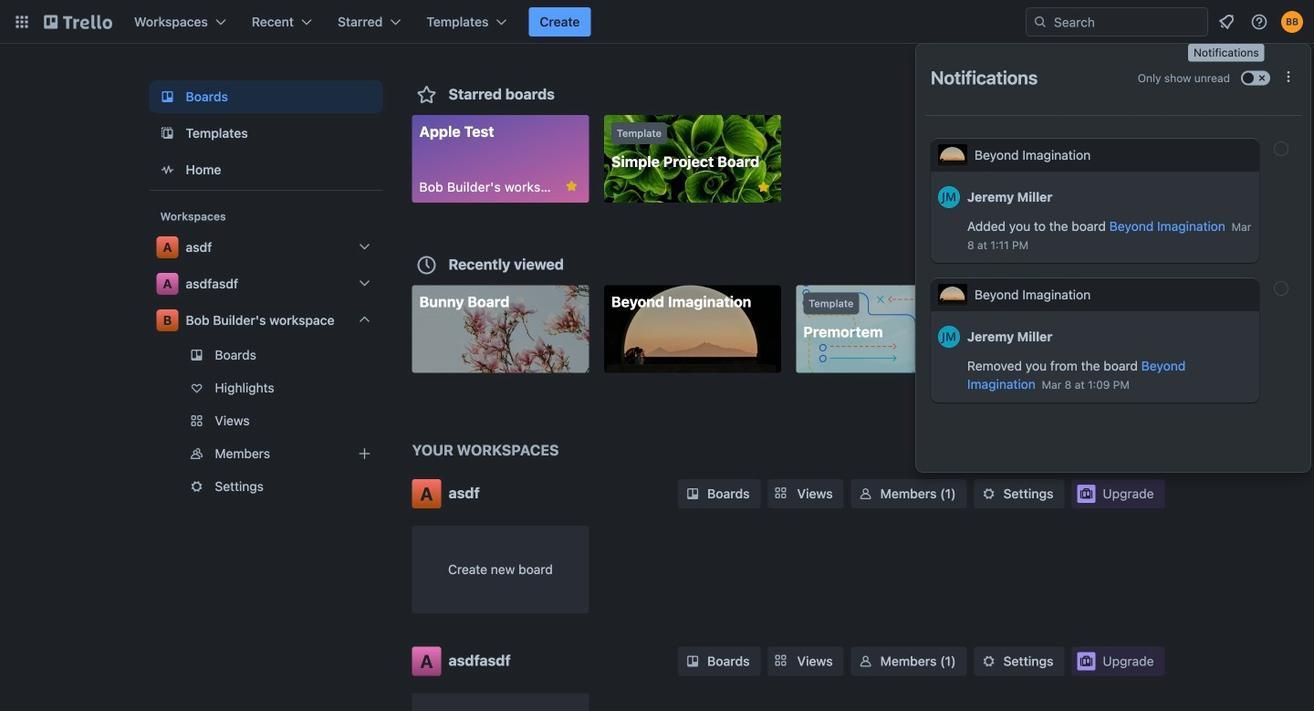 Task type: vqa. For each thing, say whether or not it's contained in the screenshot.
0 Notifications image
yes



Task type: locate. For each thing, give the bounding box(es) containing it.
jeremy miller (jeremymiller198) image
[[938, 183, 960, 211], [938, 323, 960, 351]]

sm image
[[857, 652, 875, 671], [980, 652, 998, 671]]

back to home image
[[44, 7, 112, 37]]

0 horizontal spatial sm image
[[857, 652, 875, 671]]

board image
[[157, 86, 178, 108]]

1 vertical spatial jeremy miller (jeremymiller198) image
[[938, 323, 960, 351]]

0 vertical spatial jeremy miller (jeremymiller198) image
[[938, 183, 960, 211]]

add image
[[354, 443, 376, 465]]

tooltip
[[1189, 44, 1265, 62]]

sm image
[[684, 485, 702, 503], [857, 485, 875, 503], [980, 485, 998, 503], [684, 652, 702, 671]]

2 sm image from the left
[[980, 652, 998, 671]]

2 jeremy miller (jeremymiller198) image from the top
[[938, 323, 960, 351]]

click to unstar this board. it will be removed from your starred list. image
[[564, 178, 580, 194]]

Search field
[[1048, 9, 1208, 35]]

primary element
[[0, 0, 1315, 44]]

1 horizontal spatial sm image
[[980, 652, 998, 671]]



Task type: describe. For each thing, give the bounding box(es) containing it.
1 sm image from the left
[[857, 652, 875, 671]]

bob builder (bobbuilder40) image
[[1282, 11, 1304, 33]]

home image
[[157, 159, 178, 181]]

click to unstar this board. it will be removed from your starred list. image
[[756, 179, 772, 195]]

0 notifications image
[[1216, 11, 1238, 33]]

open information menu image
[[1251, 13, 1269, 31]]

template board image
[[157, 122, 178, 144]]

search image
[[1033, 15, 1048, 29]]

1 jeremy miller (jeremymiller198) image from the top
[[938, 183, 960, 211]]



